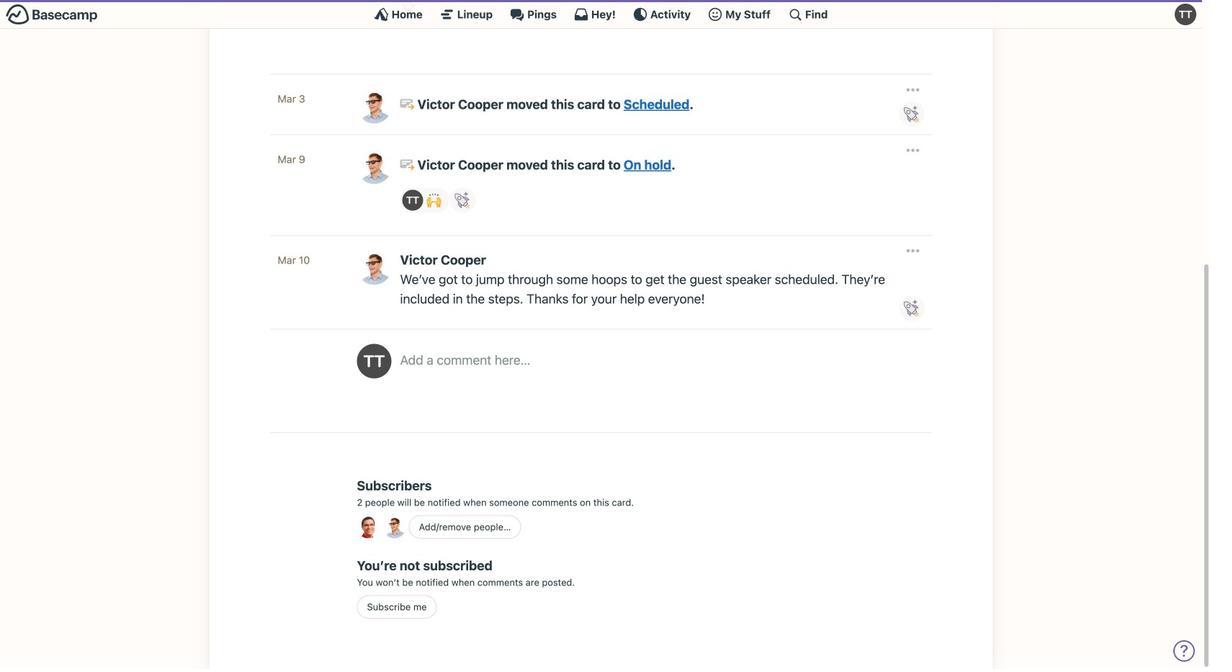 Task type: describe. For each thing, give the bounding box(es) containing it.
terry t. boosted the card with '🙌' element
[[400, 188, 449, 213]]

switch accounts image
[[6, 4, 98, 26]]

mar 10 element
[[278, 254, 310, 266]]

0 vertical spatial victor cooper image
[[357, 150, 392, 184]]

keyboard shortcut: ⌘ + / image
[[788, 7, 803, 22]]



Task type: locate. For each thing, give the bounding box(es) containing it.
2 victor cooper image from the top
[[357, 250, 392, 285]]

1 vertical spatial victor cooper image
[[383, 516, 406, 539]]

1 vertical spatial terry turtle image
[[357, 344, 392, 379]]

mar 9 element
[[278, 152, 343, 167]]

1 horizontal spatial terry turtle image
[[402, 190, 423, 211]]

victor cooper image right "steve marsh" image
[[383, 516, 406, 539]]

main element
[[0, 0, 1203, 29]]

0 vertical spatial victor cooper image
[[357, 89, 392, 124]]

0 vertical spatial terry turtle image
[[402, 190, 423, 211]]

victor cooper image
[[357, 89, 392, 124], [357, 250, 392, 285]]

1 victor cooper image from the top
[[357, 89, 392, 124]]

terry turtle image
[[402, 190, 423, 211], [357, 344, 392, 379]]

victor cooper image right mar 9 element
[[357, 150, 392, 184]]

1 vertical spatial victor cooper image
[[357, 250, 392, 285]]

mar 3 element
[[278, 91, 343, 107]]

0 horizontal spatial terry turtle image
[[357, 344, 392, 379]]

steve marsh image
[[357, 516, 380, 539]]

victor cooper image
[[357, 150, 392, 184], [383, 516, 406, 539]]

terry turtle image inside 'terry t. boosted the card with '🙌'' 'element'
[[402, 190, 423, 211]]

victor cooper image for 'mar 3' element
[[357, 89, 392, 124]]

victor cooper image for the mar 10 element
[[357, 250, 392, 285]]

terry turtle image
[[1175, 4, 1197, 25]]



Task type: vqa. For each thing, say whether or not it's contained in the screenshot.
top Terry Turtle image
yes



